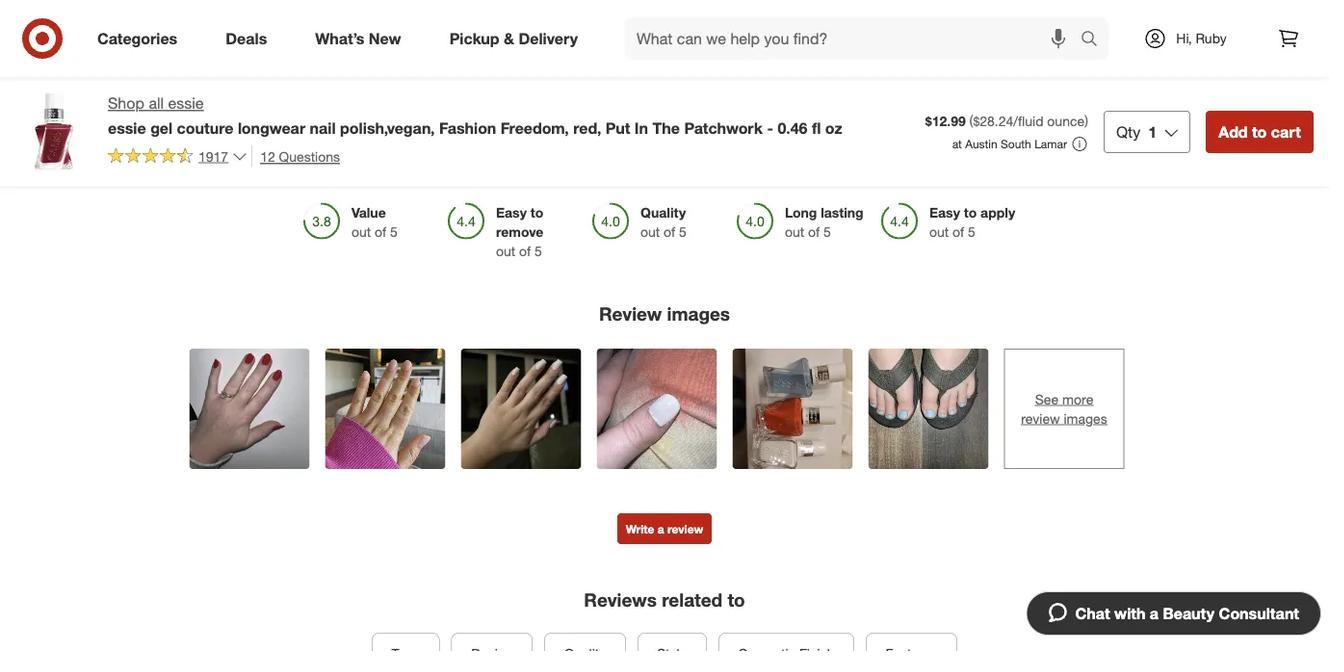 Task type: locate. For each thing, give the bounding box(es) containing it.
review
[[1022, 410, 1061, 427], [668, 522, 704, 536]]

add
[[1219, 122, 1248, 141]]

with
[[1115, 604, 1146, 623]]

the
[[653, 118, 680, 137]]

1 horizontal spatial 1
[[1149, 122, 1157, 141]]

1 horizontal spatial 1917
[[680, 138, 710, 154]]

What can we help you find? suggestions appear below search field
[[625, 17, 1086, 60]]

to inside button
[[1253, 122, 1267, 141]]

2 vertical spatial stars
[[344, 118, 369, 132]]

stars up 1 star
[[344, 118, 369, 132]]

long lasting out of 5
[[785, 204, 864, 240]]

gel
[[150, 118, 173, 137], [14, 433, 41, 454]]

review right write
[[668, 522, 704, 536]]

star
[[346, 136, 366, 150], [714, 138, 737, 154]]

easy to remove out of 5
[[496, 204, 544, 259]]

5 stars
[[334, 63, 369, 78]]

16
[[628, 81, 641, 96]]

% up 5 %
[[637, 118, 648, 132]]

ounce
[[1048, 113, 1085, 130]]

stars for 2 stars
[[344, 118, 369, 132]]

1917 down patchwork
[[680, 138, 710, 154]]

3
[[631, 118, 637, 132]]

questions
[[279, 148, 340, 165]]

5 inside easy to remove out of 5
[[535, 242, 542, 259]]

review for see more review images
[[1022, 410, 1061, 427]]

easy inside easy to apply out of 5
[[930, 204, 961, 221]]

images down more
[[1064, 410, 1108, 427]]

(
[[970, 113, 974, 130]]

new
[[369, 29, 401, 48]]

longwear
[[238, 118, 306, 137]]

chat with a beauty consultant button
[[1027, 592, 1322, 636]]

0 horizontal spatial easy
[[496, 204, 527, 221]]

fashion
[[439, 118, 497, 137]]

1917 star
[[680, 138, 741, 154]]

0 horizontal spatial essie
[[108, 118, 146, 137]]

out down quality
[[641, 223, 660, 240]]

star for 1 star
[[346, 136, 366, 150]]

search button
[[1072, 17, 1119, 64]]

3 %
[[631, 118, 648, 132]]

couture left best
[[46, 433, 113, 454]]

72 %
[[628, 63, 652, 78]]

of down long
[[809, 223, 820, 240]]

red,
[[574, 118, 602, 137]]

to left apply
[[964, 204, 977, 221]]

star down the 2 stars on the top of the page
[[346, 136, 366, 150]]

a right with in the bottom right of the page
[[1150, 604, 1159, 623]]

75
[[804, 117, 821, 135]]

)
[[1085, 113, 1089, 130]]

1 down 2
[[337, 136, 343, 150]]

1 horizontal spatial review
[[1022, 410, 1061, 427]]

out
[[352, 223, 371, 240], [641, 223, 660, 240], [785, 223, 805, 240], [930, 223, 949, 240], [496, 242, 516, 259]]

review down see
[[1022, 410, 1061, 427]]

easy inside easy to remove out of 5
[[496, 204, 527, 221]]

of inside long lasting out of 5
[[809, 223, 820, 240]]

gel couture best sellers
[[14, 433, 219, 454]]

to up remove
[[531, 204, 544, 221]]

to inside easy to apply out of 5
[[964, 204, 977, 221]]

3 stars from the top
[[344, 118, 369, 132]]

0 horizontal spatial images
[[667, 303, 730, 325]]

of down quality
[[664, 223, 676, 240]]

0 vertical spatial gel
[[150, 118, 173, 137]]

couture
[[177, 118, 234, 137], [46, 433, 113, 454]]

5
[[334, 63, 340, 78], [631, 136, 637, 150], [390, 223, 398, 240], [679, 223, 687, 240], [824, 223, 831, 240], [969, 223, 976, 240], [535, 242, 542, 259]]

of inside easy to remove out of 5
[[519, 242, 531, 259]]

to right the add
[[1253, 122, 1267, 141]]

% up 16 % at the left top of the page
[[641, 63, 652, 78]]

stars for 5 stars
[[344, 63, 369, 78]]

1 vertical spatial gel
[[14, 433, 41, 454]]

guest review image 5 of 12, zoom in image
[[733, 349, 853, 469]]

images
[[667, 303, 730, 325], [1064, 410, 1108, 427]]

1 horizontal spatial easy
[[930, 204, 961, 221]]

what's new link
[[299, 17, 426, 60]]

1 right qty
[[1149, 122, 1157, 141]]

deals
[[226, 29, 267, 48]]

out inside easy to apply out of 5
[[930, 223, 949, 240]]

out inside quality out of 5
[[641, 223, 660, 240]]

easy left apply
[[930, 204, 961, 221]]

-
[[767, 118, 774, 137]]

1 star
[[337, 136, 366, 150]]

$12.99 ( $28.24 /fluid ounce )
[[926, 113, 1089, 130]]

out down long
[[785, 223, 805, 240]]

0 vertical spatial couture
[[177, 118, 234, 137]]

0 horizontal spatial 1917
[[198, 148, 229, 165]]

0 vertical spatial images
[[667, 303, 730, 325]]

2 stars
[[334, 118, 369, 132]]

image of essie gel couture longwear nail polish,vegan, fashion freedom, red, put in the patchwork - 0.46 fl oz image
[[15, 93, 93, 170]]

$12.99
[[926, 113, 966, 130]]

easy
[[496, 204, 527, 221], [930, 204, 961, 221]]

12 questions
[[260, 148, 340, 165]]

what's
[[315, 29, 365, 48]]

% up 288 on the right
[[821, 117, 836, 135]]

of down the at on the right top of the page
[[953, 223, 965, 240]]

1917 left the 12
[[198, 148, 229, 165]]

of down value
[[375, 223, 387, 240]]

0 vertical spatial stars
[[344, 63, 369, 78]]

categories link
[[81, 17, 202, 60]]

% down 72 %
[[641, 81, 652, 96]]

1 easy from the left
[[496, 204, 527, 221]]

1 horizontal spatial star
[[714, 138, 737, 154]]

value out of 5
[[352, 204, 398, 240]]

2 easy from the left
[[930, 204, 961, 221]]

couture up 1917 link
[[177, 118, 234, 137]]

pickup & delivery link
[[433, 17, 602, 60]]

a right write
[[658, 522, 665, 536]]

images right review
[[667, 303, 730, 325]]

best
[[118, 433, 156, 454]]

recommend
[[889, 117, 977, 135]]

to for remove
[[531, 204, 544, 221]]

to right related
[[728, 589, 746, 611]]

1 horizontal spatial couture
[[177, 118, 234, 137]]

essie
[[168, 94, 204, 113], [108, 118, 146, 137]]

out inside value out of 5
[[352, 223, 371, 240]]

see more review images button
[[1005, 349, 1125, 469]]

0 horizontal spatial a
[[658, 522, 665, 536]]

reviews related to
[[584, 589, 746, 611]]

0 horizontal spatial gel
[[14, 433, 41, 454]]

4 stars
[[334, 81, 369, 96]]

ruby
[[1196, 30, 1227, 47]]

0 horizontal spatial review
[[668, 522, 704, 536]]

stars down 5 stars
[[344, 81, 369, 96]]

1 vertical spatial images
[[1064, 410, 1108, 427]]

0 vertical spatial a
[[658, 522, 665, 536]]

1 vertical spatial review
[[668, 522, 704, 536]]

of down remove
[[519, 242, 531, 259]]

to inside easy to remove out of 5
[[531, 204, 544, 221]]

review inside see more review images
[[1022, 410, 1061, 427]]

stars up 4 stars
[[344, 63, 369, 78]]

out down remove
[[496, 242, 516, 259]]

1 stars from the top
[[344, 63, 369, 78]]

% inside 75 % would recommend 288 recommendations
[[821, 117, 836, 135]]

star down patchwork
[[714, 138, 737, 154]]

1 horizontal spatial gel
[[150, 118, 173, 137]]

value
[[352, 204, 386, 221]]

1 vertical spatial stars
[[344, 81, 369, 96]]

out down recommendations
[[930, 223, 949, 240]]

4.5
[[704, 62, 758, 110]]

2 stars from the top
[[344, 81, 369, 96]]

apply
[[981, 204, 1016, 221]]

of inside value out of 5
[[375, 223, 387, 240]]

1 horizontal spatial images
[[1064, 410, 1108, 427]]

0 horizontal spatial star
[[346, 136, 366, 150]]

1917 for 1917 star
[[680, 138, 710, 154]]

freedom,
[[501, 118, 569, 137]]

easy up remove
[[496, 204, 527, 221]]

easy for easy to apply
[[930, 204, 961, 221]]

5 inside easy to apply out of 5
[[969, 223, 976, 240]]

% down 3 %
[[637, 136, 648, 150]]

guest review image 2 of 12, zoom in image
[[325, 349, 446, 469]]

to for apply
[[964, 204, 977, 221]]

1 vertical spatial couture
[[46, 433, 113, 454]]

0 vertical spatial review
[[1022, 410, 1061, 427]]

at
[[953, 137, 963, 151]]

essie down shop
[[108, 118, 146, 137]]

in
[[635, 118, 649, 137]]

out inside long lasting out of 5
[[785, 223, 805, 240]]

a
[[658, 522, 665, 536], [1150, 604, 1159, 623]]

1
[[1149, 122, 1157, 141], [337, 136, 343, 150]]

essie right all
[[168, 94, 204, 113]]

quality out of 5
[[641, 204, 687, 240]]

0 vertical spatial essie
[[168, 94, 204, 113]]

remove
[[496, 223, 544, 240]]

out down value
[[352, 223, 371, 240]]

$28.24
[[974, 113, 1014, 130]]

related
[[662, 589, 723, 611]]

1 horizontal spatial a
[[1150, 604, 1159, 623]]



Task type: vqa. For each thing, say whether or not it's contained in the screenshot.
tooth's was
no



Task type: describe. For each thing, give the bounding box(es) containing it.
12 questions link
[[252, 145, 340, 167]]

1917 for 1917
[[198, 148, 229, 165]]

% for 5
[[637, 136, 648, 150]]

shop
[[108, 94, 144, 113]]

quality
[[641, 204, 686, 221]]

deals link
[[209, 17, 291, 60]]

2
[[334, 118, 340, 132]]

all
[[149, 94, 164, 113]]

see
[[1036, 391, 1059, 408]]

reviews
[[584, 589, 657, 611]]

pickup & delivery
[[450, 29, 578, 48]]

review
[[599, 303, 662, 325]]

% for 3
[[637, 118, 648, 132]]

images inside see more review images
[[1064, 410, 1108, 427]]

oz
[[826, 118, 843, 137]]

guest review image 3 of 12, zoom in image
[[461, 349, 582, 469]]

72
[[628, 63, 641, 78]]

1 vertical spatial a
[[1150, 604, 1159, 623]]

stars for 4 stars
[[344, 81, 369, 96]]

guest review image 4 of 12, zoom in image
[[597, 349, 717, 469]]

put
[[606, 118, 631, 137]]

sellers
[[161, 433, 219, 454]]

more
[[1063, 391, 1094, 408]]

75 % would recommend 288 recommendations
[[804, 117, 977, 155]]

qty
[[1117, 122, 1141, 141]]

chat
[[1076, 604, 1111, 623]]

qty 1
[[1117, 122, 1157, 141]]

nail
[[310, 118, 336, 137]]

what's new
[[315, 29, 401, 48]]

delivery
[[519, 29, 578, 48]]

% for 75
[[821, 117, 836, 135]]

0.46
[[778, 118, 808, 137]]

pickup
[[450, 29, 500, 48]]

5 %
[[631, 136, 648, 150]]

consultant
[[1220, 604, 1300, 623]]

cart
[[1272, 122, 1302, 141]]

shop all essie essie gel couture longwear nail polish,vegan, fashion freedom, red, put in the patchwork - 0.46 fl oz
[[108, 94, 843, 137]]

&
[[504, 29, 515, 48]]

16 %
[[628, 81, 652, 96]]

1 horizontal spatial essie
[[168, 94, 204, 113]]

of inside easy to apply out of 5
[[953, 223, 965, 240]]

write a review button
[[617, 514, 712, 545]]

% for 16
[[641, 81, 652, 96]]

couture inside shop all essie essie gel couture longwear nail polish,vegan, fashion freedom, red, put in the patchwork - 0.46 fl oz
[[177, 118, 234, 137]]

guest review image 6 of 12, zoom in image
[[869, 349, 989, 469]]

gel inside shop all essie essie gel couture longwear nail polish,vegan, fashion freedom, red, put in the patchwork - 0.46 fl oz
[[150, 118, 173, 137]]

add to cart button
[[1207, 111, 1314, 153]]

long
[[785, 204, 817, 221]]

review for write a review
[[668, 522, 704, 536]]

of inside quality out of 5
[[664, 223, 676, 240]]

add to cart
[[1219, 122, 1302, 141]]

would
[[840, 117, 884, 135]]

% for 72
[[641, 63, 652, 78]]

5 inside value out of 5
[[390, 223, 398, 240]]

out inside easy to remove out of 5
[[496, 242, 516, 259]]

/fluid
[[1014, 113, 1044, 130]]

guest review image 1 of 12, zoom in image
[[189, 349, 310, 469]]

4
[[334, 81, 340, 96]]

review images
[[599, 303, 730, 325]]

5 inside long lasting out of 5
[[824, 223, 831, 240]]

lasting
[[821, 204, 864, 221]]

to for cart
[[1253, 122, 1267, 141]]

south
[[1001, 137, 1032, 151]]

star for 1917 star
[[714, 138, 737, 154]]

write a review
[[626, 522, 704, 536]]

fl
[[812, 118, 821, 137]]

write
[[626, 522, 655, 536]]

see more review images
[[1022, 391, 1108, 427]]

easy to apply out of 5
[[930, 204, 1016, 240]]

1917 link
[[108, 145, 248, 169]]

austin
[[966, 137, 998, 151]]

5 inside quality out of 5
[[679, 223, 687, 240]]

lamar
[[1035, 137, 1068, 151]]

hi,
[[1177, 30, 1193, 47]]

288
[[822, 138, 845, 155]]

categories
[[97, 29, 178, 48]]

easy for easy to remove
[[496, 204, 527, 221]]

search
[[1072, 31, 1119, 50]]

polish,vegan,
[[340, 118, 435, 137]]

hi, ruby
[[1177, 30, 1227, 47]]

chat with a beauty consultant
[[1076, 604, 1300, 623]]

0 horizontal spatial couture
[[46, 433, 113, 454]]

0 horizontal spatial 1
[[337, 136, 343, 150]]

1 vertical spatial essie
[[108, 118, 146, 137]]

patchwork
[[685, 118, 763, 137]]



